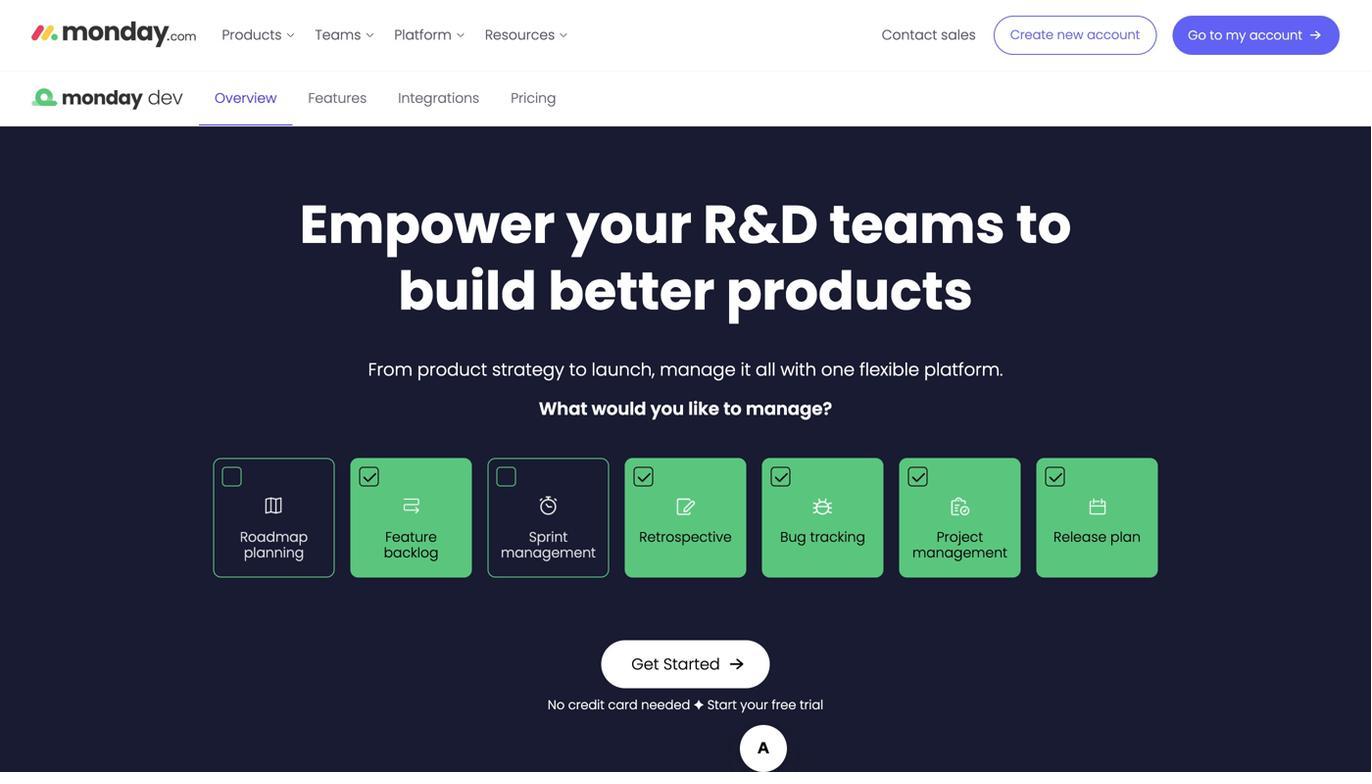 Task type: locate. For each thing, give the bounding box(es) containing it.
account inside button
[[1088, 26, 1141, 44]]

planning
[[244, 544, 304, 563]]

resources
[[485, 25, 555, 45]]

monday.com dev image
[[31, 72, 183, 127]]

create new account button
[[994, 16, 1157, 55]]

release plan
[[1054, 528, 1141, 547]]

you
[[651, 397, 685, 422]]

management
[[501, 544, 596, 563], [913, 544, 1008, 563]]

get
[[632, 654, 659, 676]]

management for sprint
[[501, 544, 596, 563]]

pricing link
[[495, 72, 572, 126]]

management inside option
[[913, 544, 1008, 563]]

1 management from the left
[[501, 544, 596, 563]]

no
[[548, 697, 565, 715]]

group containing roadmap planning
[[205, 451, 1167, 586]]

list
[[212, 0, 579, 71]]

launch,
[[592, 357, 655, 382]]

0 horizontal spatial account
[[1088, 26, 1141, 44]]

platform link
[[385, 20, 475, 51]]

retrospective
[[640, 528, 732, 547]]

1 horizontal spatial management
[[913, 544, 1008, 563]]

trial
[[800, 697, 824, 715]]

release
[[1054, 528, 1107, 547]]

hero option 2 image
[[0, 771, 1372, 773]]

build
[[398, 254, 537, 328]]

platform.
[[925, 357, 1004, 382]]

start
[[708, 697, 737, 715]]

plan
[[1111, 528, 1141, 547]]

management down projects w icon
[[913, 544, 1008, 563]]

0 vertical spatial your
[[567, 188, 692, 262]]

Retrospective checkbox
[[625, 458, 747, 578]]

flexible
[[860, 357, 920, 382]]

to inside "button"
[[1211, 26, 1223, 44]]

go to my account button
[[1173, 16, 1341, 55]]

my
[[1227, 26, 1247, 44]]

your
[[567, 188, 692, 262], [741, 697, 769, 715]]

bug
[[781, 528, 807, 547]]

one
[[822, 357, 855, 382]]

main element
[[212, 0, 1341, 71]]

go to my account
[[1189, 26, 1303, 44]]

features link
[[293, 72, 383, 126]]

credit
[[569, 697, 605, 715]]

manage?
[[746, 397, 833, 422]]

sprint management
[[501, 528, 596, 563]]

account right the new
[[1088, 26, 1141, 44]]

sales
[[942, 25, 977, 45]]

Bug tracking checkbox
[[762, 458, 884, 578]]

account
[[1088, 26, 1141, 44], [1250, 26, 1303, 44]]

1 vertical spatial your
[[741, 697, 769, 715]]

resources link
[[475, 20, 579, 51]]

would
[[592, 397, 647, 422]]

projects w image
[[941, 487, 980, 526]]

overview link
[[199, 72, 293, 126]]

better
[[548, 254, 715, 328]]

product
[[418, 357, 487, 382]]

to
[[1211, 26, 1223, 44], [1017, 188, 1072, 262], [570, 357, 587, 382], [724, 397, 742, 422]]

0 horizontal spatial your
[[567, 188, 692, 262]]

feature backlog
[[384, 528, 439, 563]]

no credit card needed ✦ start your free trial
[[548, 697, 824, 715]]

products
[[222, 25, 282, 45]]

management inside option
[[501, 544, 596, 563]]

1 horizontal spatial account
[[1250, 26, 1303, 44]]

project management
[[913, 528, 1008, 563]]

2 management from the left
[[913, 544, 1008, 563]]

sprint w image
[[529, 487, 568, 526]]

monday.com logo image
[[31, 13, 197, 54]]

0 horizontal spatial management
[[501, 544, 596, 563]]

like
[[689, 397, 720, 422]]

integrations link
[[383, 72, 495, 126]]

what would you like to manage?
[[539, 397, 833, 422]]

account right the my
[[1250, 26, 1303, 44]]

release w image
[[1078, 487, 1117, 526]]

tracking
[[811, 528, 866, 547]]

features
[[308, 89, 367, 108]]

group
[[205, 451, 1167, 586]]

management down sprint w image
[[501, 544, 596, 563]]

get started
[[632, 654, 721, 676]]

free
[[772, 697, 797, 715]]

management for project
[[913, 544, 1008, 563]]



Task type: vqa. For each thing, say whether or not it's contained in the screenshot.
have
no



Task type: describe. For each thing, give the bounding box(es) containing it.
from
[[368, 357, 413, 382]]

roadmap w 1 image
[[254, 487, 294, 526]]

products link
[[212, 20, 305, 51]]

needed
[[642, 697, 691, 715]]

Sprint management checkbox
[[488, 458, 609, 578]]

retro w image
[[666, 487, 706, 526]]

what
[[539, 397, 588, 422]]

backlog w image
[[392, 487, 431, 526]]

empower
[[300, 188, 555, 262]]

get started button
[[601, 641, 771, 689]]

bug w image
[[804, 487, 843, 526]]

card
[[608, 697, 638, 715]]

your inside empower your r&d teams to build better products
[[567, 188, 692, 262]]

manage
[[660, 357, 736, 382]]

Roadmap planning checkbox
[[213, 458, 335, 578]]

roadmap planning
[[240, 528, 308, 563]]

feature
[[386, 528, 437, 547]]

bug tracking
[[781, 528, 866, 547]]

backlog
[[384, 544, 439, 563]]

strategy
[[492, 357, 565, 382]]

sprint
[[529, 528, 568, 547]]

empower your r&d teams to build better products
[[300, 188, 1072, 328]]

to inside empower your r&d teams to build better products
[[1017, 188, 1072, 262]]

contact sales
[[882, 25, 977, 45]]

new
[[1058, 26, 1084, 44]]

integrations
[[398, 89, 480, 108]]

platform
[[395, 25, 452, 45]]

create
[[1011, 26, 1054, 44]]

project
[[937, 528, 984, 547]]

teams
[[830, 188, 1006, 262]]

account inside "button"
[[1250, 26, 1303, 44]]

it
[[741, 357, 751, 382]]

r&d
[[703, 188, 819, 262]]

1 horizontal spatial your
[[741, 697, 769, 715]]

✦
[[694, 697, 704, 715]]

list containing products
[[212, 0, 579, 71]]

roadmap
[[240, 528, 308, 547]]

Feature backlog checkbox
[[351, 458, 472, 578]]

contact
[[882, 25, 938, 45]]

create new account
[[1011, 26, 1141, 44]]

overview
[[215, 89, 277, 108]]

all
[[756, 357, 776, 382]]

teams
[[315, 25, 361, 45]]

started
[[664, 654, 721, 676]]

products
[[727, 254, 974, 328]]

Project management checkbox
[[900, 458, 1021, 578]]

contact sales button
[[872, 20, 986, 51]]

with
[[781, 357, 817, 382]]

pricing
[[511, 89, 556, 108]]

from product strategy to launch, manage it all with one flexible platform.
[[368, 357, 1004, 382]]

go
[[1189, 26, 1207, 44]]

teams link
[[305, 20, 385, 51]]

Release plan checkbox
[[1037, 458, 1159, 578]]



